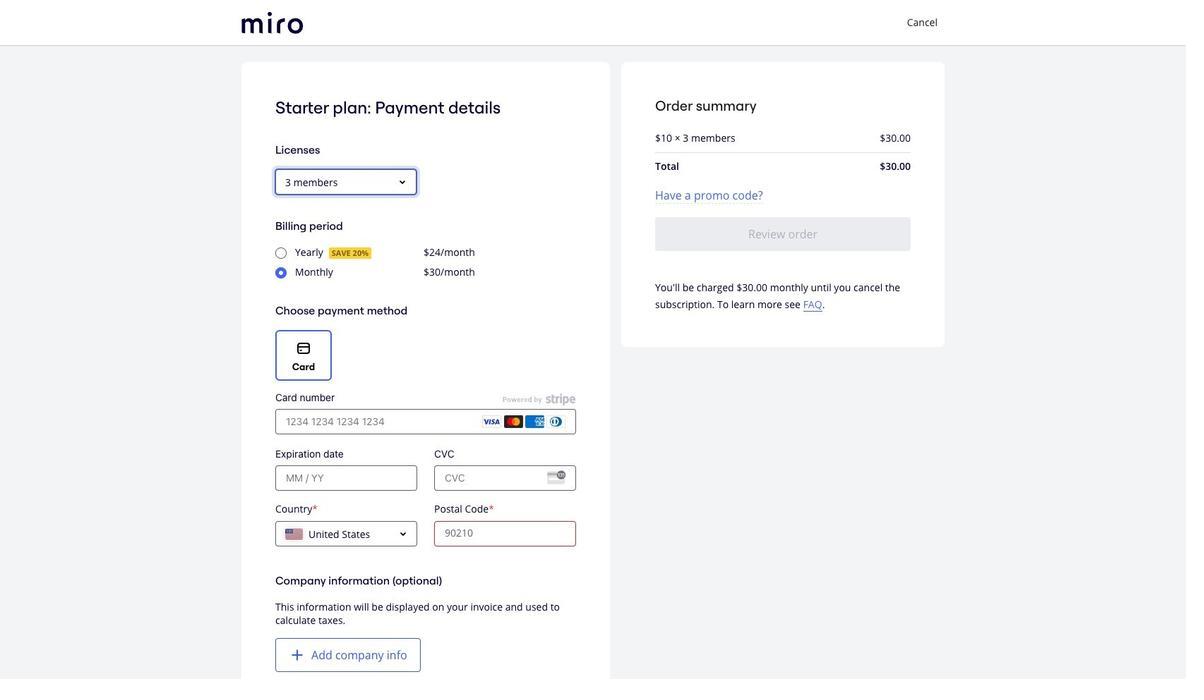 Task type: vqa. For each thing, say whether or not it's contained in the screenshot.
Close Icon
yes



Task type: locate. For each thing, give the bounding box(es) containing it.
create new board image
[[270, 134, 304, 276]]

None radio
[[275, 268, 287, 279]]

close image
[[1175, 40, 1186, 56]]

group
[[213, 116, 1169, 321]]

Search boards text field
[[258, 15, 567, 40]]

None radio
[[275, 248, 287, 259]]



Task type: describe. For each thing, give the bounding box(es) containing it.
90210 text field
[[434, 522, 576, 547]]

spagx image
[[231, 19, 248, 36]]

us_icon_flag image
[[285, 529, 303, 540]]

powered by stripe image
[[503, 394, 576, 407]]



